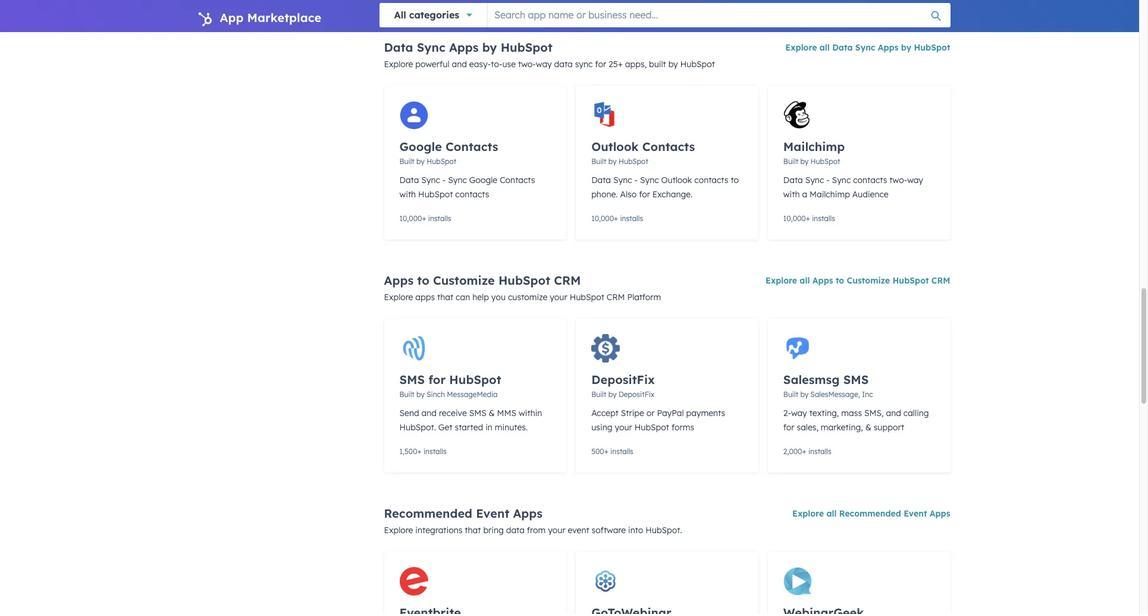 Task type: describe. For each thing, give the bounding box(es) containing it.
salesmsg
[[783, 372, 840, 387]]

installs for depositfix
[[610, 447, 633, 456]]

exchange.
[[652, 189, 693, 200]]

get
[[438, 422, 452, 433]]

sinch
[[427, 390, 445, 399]]

explore for explore all apps to customize hubspot crm
[[766, 275, 797, 286]]

sms,
[[864, 408, 884, 419]]

contacts for outlook contacts
[[642, 139, 695, 154]]

within
[[519, 408, 542, 419]]

that for event
[[465, 525, 481, 536]]

0 horizontal spatial to
[[417, 273, 429, 288]]

1 horizontal spatial and
[[452, 59, 467, 70]]

500
[[591, 447, 604, 456]]

all
[[394, 9, 406, 21]]

0 vertical spatial data
[[554, 59, 573, 70]]

by inside sms for hubspot built by sinch messagemedia
[[416, 390, 425, 399]]

apps
[[415, 292, 435, 303]]

send
[[399, 408, 419, 419]]

texting,
[[809, 408, 839, 419]]

and inside 'send and receive sms & mms within hubspot. get started in minutes.'
[[421, 408, 437, 419]]

using
[[591, 422, 612, 433]]

integrations
[[415, 525, 462, 536]]

mailchimp built by hubspot
[[783, 139, 845, 166]]

10,000 + installs for mailchimp
[[783, 214, 835, 223]]

explore apps that can help you customize your hubspot crm platform
[[384, 292, 661, 303]]

+ for outlook
[[614, 214, 618, 223]]

use
[[502, 59, 516, 70]]

outlook contacts built by hubspot
[[591, 139, 695, 166]]

by inside google contacts built by hubspot
[[416, 157, 425, 166]]

data for data sync - sync google contacts with hubspot contacts
[[399, 175, 419, 186]]

hubspot inside 'data sync - sync google contacts with hubspot contacts'
[[418, 189, 453, 200]]

built
[[649, 59, 666, 70]]

built inside sms for hubspot built by sinch messagemedia
[[399, 390, 414, 399]]

depositfix built by depositfix
[[591, 372, 655, 399]]

with inside data sync - sync contacts two-way with a mailchimp audience
[[783, 189, 800, 200]]

built inside google contacts built by hubspot
[[399, 157, 414, 166]]

data sync - sync contacts two-way with a mailchimp audience
[[783, 175, 923, 200]]

built inside outlook contacts built by hubspot
[[591, 157, 606, 166]]

sales,
[[797, 422, 818, 433]]

2,000
[[783, 447, 802, 456]]

into
[[628, 525, 643, 536]]

bring
[[483, 525, 504, 536]]

for inside 2-way texting, mass sms, and calling for sales, marketing, & support
[[783, 422, 794, 433]]

explore powerful and easy-to-use two-way data sync for 25+ apps, built by hubspot
[[384, 59, 715, 70]]

google inside 'data sync - sync google contacts with hubspot contacts'
[[469, 175, 497, 186]]

by inside salesmsg sms built by salesmessage, inc
[[800, 390, 809, 399]]

easy-
[[469, 59, 491, 70]]

25+
[[609, 59, 623, 70]]

platform
[[627, 292, 661, 303]]

0 horizontal spatial two-
[[518, 59, 536, 70]]

hubspot inside sms for hubspot built by sinch messagemedia
[[449, 372, 501, 387]]

10,000 for mailchimp
[[783, 214, 806, 223]]

0 horizontal spatial event
[[476, 506, 509, 521]]

1 horizontal spatial crm
[[607, 292, 625, 303]]

10,000 for google contacts
[[399, 214, 422, 223]]

0 horizontal spatial data
[[506, 525, 525, 536]]

all categories
[[394, 9, 459, 21]]

messagemedia
[[447, 390, 498, 399]]

a
[[802, 189, 807, 200]]

apps to customize hubspot crm
[[384, 273, 581, 288]]

2 vertical spatial all
[[826, 509, 837, 519]]

payments
[[686, 408, 725, 419]]

explore for explore all recommended event apps
[[792, 509, 824, 519]]

event
[[568, 525, 589, 536]]

sms for hubspot built by sinch messagemedia
[[399, 372, 501, 399]]

categories
[[409, 9, 459, 21]]

all categories button
[[379, 3, 487, 27]]

explore integrations that bring data from your event software into hubspot.
[[384, 525, 682, 536]]

mass
[[841, 408, 862, 419]]

accept
[[591, 408, 619, 419]]

all for mailchimp
[[820, 42, 830, 53]]

marketplace
[[247, 10, 321, 25]]

data sync - sync google contacts with hubspot contacts
[[399, 175, 535, 200]]

- for mailchimp
[[826, 175, 830, 186]]

installs for outlook
[[620, 214, 643, 223]]

10,000 for outlook contacts
[[591, 214, 614, 223]]

by inside mailchimp built by hubspot
[[800, 157, 809, 166]]

+ for salesmsg
[[802, 447, 806, 456]]

2 horizontal spatial crm
[[931, 275, 950, 286]]

0 horizontal spatial customize
[[433, 273, 495, 288]]

contacts inside 'data sync - sync google contacts with hubspot contacts'
[[500, 175, 535, 186]]

salesmessage,
[[811, 390, 860, 399]]

1 vertical spatial hubspot.
[[646, 525, 682, 536]]

app
[[220, 10, 244, 25]]

depositfix inside depositfix built by depositfix
[[619, 390, 655, 399]]

explore for explore apps that can help you customize your hubspot crm platform
[[384, 292, 413, 303]]

0 vertical spatial depositfix
[[591, 372, 655, 387]]

with inside 'data sync - sync google contacts with hubspot contacts'
[[399, 189, 416, 200]]

sync
[[575, 59, 593, 70]]

also
[[620, 189, 637, 200]]

your for depositfix
[[615, 422, 632, 433]]

explore for explore powerful and easy-to-use two-way data sync for 25+ apps, built by hubspot
[[384, 59, 413, 70]]

2,000 + installs
[[783, 447, 831, 456]]

mms
[[497, 408, 516, 419]]

in
[[485, 422, 492, 433]]

app marketplace
[[220, 10, 321, 25]]

explore for explore all data sync apps by hubspot
[[785, 42, 817, 53]]

0 horizontal spatial way
[[536, 59, 552, 70]]

software
[[592, 525, 626, 536]]

+ for mailchimp
[[806, 214, 810, 223]]

inc
[[862, 390, 873, 399]]

10,000 + installs for google
[[399, 214, 451, 223]]

powerful
[[415, 59, 449, 70]]

1,500 + installs
[[399, 447, 447, 456]]

two- inside data sync - sync contacts two-way with a mailchimp audience
[[889, 175, 907, 186]]

sms inside sms for hubspot built by sinch messagemedia
[[399, 372, 425, 387]]

explore all data sync apps by hubspot
[[785, 42, 950, 53]]

data for data sync - sync contacts two-way with a mailchimp audience
[[783, 175, 803, 186]]



Task type: vqa. For each thing, say whether or not it's contained in the screenshot.


Task type: locate. For each thing, give the bounding box(es) containing it.
0 vertical spatial that
[[437, 292, 453, 303]]

1 horizontal spatial sms
[[469, 408, 486, 419]]

1 horizontal spatial &
[[865, 422, 871, 433]]

1 horizontal spatial google
[[469, 175, 497, 186]]

10,000
[[399, 214, 422, 223], [591, 214, 614, 223], [783, 214, 806, 223]]

hubspot inside google contacts built by hubspot
[[427, 157, 456, 166]]

built inside depositfix built by depositfix
[[591, 390, 606, 399]]

your right from at the bottom
[[548, 525, 565, 536]]

0 horizontal spatial &
[[489, 408, 495, 419]]

sms up started
[[469, 408, 486, 419]]

with
[[399, 189, 416, 200], [783, 189, 800, 200]]

2-way texting, mass sms, and calling for sales, marketing, & support
[[783, 408, 929, 433]]

1 - from the left
[[442, 175, 446, 186]]

2 vertical spatial way
[[791, 408, 807, 419]]

and
[[452, 59, 467, 70], [421, 408, 437, 419], [886, 408, 901, 419]]

1 horizontal spatial -
[[634, 175, 638, 186]]

data
[[554, 59, 573, 70], [506, 525, 525, 536]]

google inside google contacts built by hubspot
[[399, 139, 442, 154]]

to
[[731, 175, 739, 186], [417, 273, 429, 288], [836, 275, 844, 286]]

+ down 'data sync - sync google contacts with hubspot contacts' in the top left of the page
[[422, 214, 426, 223]]

minutes.
[[495, 422, 528, 433]]

1 vertical spatial your
[[615, 422, 632, 433]]

2 horizontal spatial -
[[826, 175, 830, 186]]

0 horizontal spatial contacts
[[455, 189, 489, 200]]

two-
[[518, 59, 536, 70], [889, 175, 907, 186]]

2 horizontal spatial sms
[[843, 372, 869, 387]]

10,000 + installs down the a
[[783, 214, 835, 223]]

stripe
[[621, 408, 644, 419]]

data left from at the bottom
[[506, 525, 525, 536]]

and up support
[[886, 408, 901, 419]]

2 - from the left
[[634, 175, 638, 186]]

2 10,000 + installs from the left
[[591, 214, 643, 223]]

and right send
[[421, 408, 437, 419]]

0 vertical spatial your
[[550, 292, 567, 303]]

+ for google
[[422, 214, 426, 223]]

hubspot. inside 'send and receive sms & mms within hubspot. get started in minutes.'
[[399, 422, 436, 433]]

event
[[476, 506, 509, 521], [904, 509, 927, 519]]

hubspot
[[501, 40, 553, 54], [914, 42, 950, 53], [680, 59, 715, 70], [427, 157, 456, 166], [619, 157, 648, 166], [811, 157, 840, 166], [418, 189, 453, 200], [498, 273, 550, 288], [893, 275, 929, 286], [570, 292, 604, 303], [449, 372, 501, 387], [635, 422, 669, 433]]

by
[[482, 40, 497, 54], [901, 42, 911, 53], [668, 59, 678, 70], [416, 157, 425, 166], [608, 157, 617, 166], [800, 157, 809, 166], [416, 390, 425, 399], [608, 390, 617, 399], [800, 390, 809, 399]]

1 vertical spatial mailchimp
[[810, 189, 850, 200]]

crm
[[554, 273, 581, 288], [931, 275, 950, 286], [607, 292, 625, 303]]

1 10,000 from the left
[[399, 214, 422, 223]]

data inside data sync - sync contacts two-way with a mailchimp audience
[[783, 175, 803, 186]]

data inside 'data sync - sync google contacts with hubspot contacts'
[[399, 175, 419, 186]]

& inside 2-way texting, mass sms, and calling for sales, marketing, & support
[[865, 422, 871, 433]]

sms inside 'send and receive sms & mms within hubspot. get started in minutes.'
[[469, 408, 486, 419]]

depositfix
[[591, 372, 655, 387], [619, 390, 655, 399]]

1 horizontal spatial to
[[731, 175, 739, 186]]

+ for sms
[[417, 447, 421, 456]]

1 with from the left
[[399, 189, 416, 200]]

from
[[527, 525, 546, 536]]

0 horizontal spatial with
[[399, 189, 416, 200]]

and down data sync apps by hubspot
[[452, 59, 467, 70]]

1 horizontal spatial with
[[783, 189, 800, 200]]

0 horizontal spatial 10,000 + installs
[[399, 214, 451, 223]]

with left the a
[[783, 189, 800, 200]]

recommended event apps
[[384, 506, 543, 521]]

audience
[[852, 189, 889, 200]]

and inside 2-way texting, mass sms, and calling for sales, marketing, & support
[[886, 408, 901, 419]]

- down google contacts built by hubspot
[[442, 175, 446, 186]]

0 horizontal spatial contacts
[[446, 139, 498, 154]]

0 horizontal spatial recommended
[[384, 506, 472, 521]]

1 horizontal spatial data
[[554, 59, 573, 70]]

you
[[491, 292, 506, 303]]

installs for sms
[[423, 447, 447, 456]]

1 vertical spatial &
[[865, 422, 871, 433]]

installs down 'get'
[[423, 447, 447, 456]]

2 horizontal spatial contacts
[[853, 175, 887, 186]]

+ down the a
[[806, 214, 810, 223]]

10,000 + installs down also
[[591, 214, 643, 223]]

installs for salesmsg
[[808, 447, 831, 456]]

1 horizontal spatial 10,000
[[591, 214, 614, 223]]

your
[[550, 292, 567, 303], [615, 422, 632, 433], [548, 525, 565, 536]]

1 vertical spatial that
[[465, 525, 481, 536]]

your inside accept stripe or paypal payments using your hubspot forms
[[615, 422, 632, 433]]

by inside depositfix built by depositfix
[[608, 390, 617, 399]]

installs down data sync - sync contacts two-way with a mailchimp audience
[[812, 214, 835, 223]]

google
[[399, 139, 442, 154], [469, 175, 497, 186]]

for inside sms for hubspot built by sinch messagemedia
[[428, 372, 446, 387]]

1 horizontal spatial recommended
[[839, 509, 901, 519]]

installs for mailchimp
[[812, 214, 835, 223]]

3 10,000 from the left
[[783, 214, 806, 223]]

contacts
[[694, 175, 728, 186], [853, 175, 887, 186], [455, 189, 489, 200]]

1 vertical spatial google
[[469, 175, 497, 186]]

help
[[472, 292, 489, 303]]

Search app name or business need... search field
[[488, 3, 950, 27]]

10,000 + installs down 'data sync - sync google contacts with hubspot contacts' in the top left of the page
[[399, 214, 451, 223]]

1 vertical spatial data
[[506, 525, 525, 536]]

installs
[[428, 214, 451, 223], [620, 214, 643, 223], [812, 214, 835, 223], [423, 447, 447, 456], [610, 447, 633, 456], [808, 447, 831, 456]]

mailchimp
[[783, 139, 845, 154], [810, 189, 850, 200]]

+ down phone.
[[614, 214, 618, 223]]

accept stripe or paypal payments using your hubspot forms
[[591, 408, 725, 433]]

way inside 2-way texting, mass sms, and calling for sales, marketing, & support
[[791, 408, 807, 419]]

3 - from the left
[[826, 175, 830, 186]]

contacts inside data sync - sync outlook contacts to phone. also for exchange.
[[694, 175, 728, 186]]

1 vertical spatial way
[[907, 175, 923, 186]]

contacts inside data sync - sync contacts two-way with a mailchimp audience
[[853, 175, 887, 186]]

1 horizontal spatial event
[[904, 509, 927, 519]]

2-
[[783, 408, 791, 419]]

1 horizontal spatial hubspot.
[[646, 525, 682, 536]]

1 vertical spatial all
[[800, 275, 810, 286]]

1 horizontal spatial two-
[[889, 175, 907, 186]]

2 horizontal spatial 10,000 + installs
[[783, 214, 835, 223]]

your down stripe
[[615, 422, 632, 433]]

for
[[595, 59, 606, 70], [639, 189, 650, 200], [428, 372, 446, 387], [783, 422, 794, 433]]

installs right 500
[[610, 447, 633, 456]]

2 horizontal spatial to
[[836, 275, 844, 286]]

explore for explore integrations that bring data from your event software into hubspot.
[[384, 525, 413, 536]]

marketing,
[[821, 422, 863, 433]]

data for data sync - sync outlook contacts to phone. also for exchange.
[[591, 175, 611, 186]]

installs for google
[[428, 214, 451, 223]]

& inside 'send and receive sms & mms within hubspot. get started in minutes.'
[[489, 408, 495, 419]]

calling
[[903, 408, 929, 419]]

& up in on the bottom of page
[[489, 408, 495, 419]]

outlook inside data sync - sync outlook contacts to phone. also for exchange.
[[661, 175, 692, 186]]

started
[[455, 422, 483, 433]]

0 horizontal spatial sms
[[399, 372, 425, 387]]

0 vertical spatial &
[[489, 408, 495, 419]]

built inside salesmsg sms built by salesmessage, inc
[[783, 390, 798, 399]]

that left can
[[437, 292, 453, 303]]

2 with from the left
[[783, 189, 800, 200]]

send and receive sms & mms within hubspot. get started in minutes.
[[399, 408, 542, 433]]

for inside data sync - sync outlook contacts to phone. also for exchange.
[[639, 189, 650, 200]]

mailchimp up the a
[[783, 139, 845, 154]]

outlook up exchange.
[[661, 175, 692, 186]]

receive
[[439, 408, 467, 419]]

1 vertical spatial depositfix
[[619, 390, 655, 399]]

0 horizontal spatial outlook
[[591, 139, 639, 154]]

to-
[[491, 59, 502, 70]]

for up sinch
[[428, 372, 446, 387]]

1 horizontal spatial contacts
[[500, 175, 535, 186]]

0 horizontal spatial -
[[442, 175, 446, 186]]

data inside data sync - sync outlook contacts to phone. also for exchange.
[[591, 175, 611, 186]]

by inside outlook contacts built by hubspot
[[608, 157, 617, 166]]

500 + installs
[[591, 447, 633, 456]]

2 horizontal spatial way
[[907, 175, 923, 186]]

0 vertical spatial google
[[399, 139, 442, 154]]

10,000 + installs
[[399, 214, 451, 223], [591, 214, 643, 223], [783, 214, 835, 223]]

2 10,000 from the left
[[591, 214, 614, 223]]

hubspot inside accept stripe or paypal payments using your hubspot forms
[[635, 422, 669, 433]]

1 vertical spatial two-
[[889, 175, 907, 186]]

- inside 'data sync - sync google contacts with hubspot contacts'
[[442, 175, 446, 186]]

sync
[[417, 40, 445, 54], [855, 42, 875, 53], [421, 175, 440, 186], [448, 175, 467, 186], [613, 175, 632, 186], [640, 175, 659, 186], [805, 175, 824, 186], [832, 175, 851, 186]]

0 vertical spatial hubspot.
[[399, 422, 436, 433]]

0 vertical spatial way
[[536, 59, 552, 70]]

contacts for google contacts
[[446, 139, 498, 154]]

apps,
[[625, 59, 647, 70]]

outlook inside outlook contacts built by hubspot
[[591, 139, 639, 154]]

built
[[399, 157, 414, 166], [591, 157, 606, 166], [783, 157, 798, 166], [399, 390, 414, 399], [591, 390, 606, 399], [783, 390, 798, 399]]

explore
[[785, 42, 817, 53], [384, 59, 413, 70], [766, 275, 797, 286], [384, 292, 413, 303], [792, 509, 824, 519], [384, 525, 413, 536]]

data sync apps by hubspot
[[384, 40, 553, 54]]

for left 25+ in the right of the page
[[595, 59, 606, 70]]

0 horizontal spatial and
[[421, 408, 437, 419]]

salesmsg sms built by salesmessage, inc
[[783, 372, 873, 399]]

built inside mailchimp built by hubspot
[[783, 157, 798, 166]]

hubspot.
[[399, 422, 436, 433], [646, 525, 682, 536]]

explore all recommended event apps
[[792, 509, 950, 519]]

0 horizontal spatial crm
[[554, 273, 581, 288]]

for down the 2-
[[783, 422, 794, 433]]

- down mailchimp built by hubspot
[[826, 175, 830, 186]]

installs down sales, on the bottom right
[[808, 447, 831, 456]]

0 horizontal spatial google
[[399, 139, 442, 154]]

with down google contacts built by hubspot
[[399, 189, 416, 200]]

mailchimp inside data sync - sync contacts two-way with a mailchimp audience
[[810, 189, 850, 200]]

your for recommended event apps
[[548, 525, 565, 536]]

contacts inside 'data sync - sync google contacts with hubspot contacts'
[[455, 189, 489, 200]]

outlook
[[591, 139, 639, 154], [661, 175, 692, 186]]

hubspot inside mailchimp built by hubspot
[[811, 157, 840, 166]]

- for outlook
[[634, 175, 638, 186]]

2 horizontal spatial and
[[886, 408, 901, 419]]

google contacts built by hubspot
[[399, 139, 498, 166]]

- inside data sync - sync outlook contacts to phone. also for exchange.
[[634, 175, 638, 186]]

explore all apps to customize hubspot crm
[[766, 275, 950, 286]]

1 horizontal spatial customize
[[847, 275, 890, 286]]

data sync - sync outlook contacts to phone. also for exchange.
[[591, 175, 739, 200]]

hubspot. right into
[[646, 525, 682, 536]]

1 10,000 + installs from the left
[[399, 214, 451, 223]]

to inside data sync - sync outlook contacts to phone. also for exchange.
[[731, 175, 739, 186]]

can
[[456, 292, 470, 303]]

support
[[874, 422, 904, 433]]

customize
[[508, 292, 547, 303]]

0 horizontal spatial that
[[437, 292, 453, 303]]

1 horizontal spatial way
[[791, 408, 807, 419]]

- up also
[[634, 175, 638, 186]]

that for to
[[437, 292, 453, 303]]

sms inside salesmsg sms built by salesmessage, inc
[[843, 372, 869, 387]]

installs down 'data sync - sync google contacts with hubspot contacts' in the top left of the page
[[428, 214, 451, 223]]

0 vertical spatial two-
[[518, 59, 536, 70]]

2 horizontal spatial contacts
[[642, 139, 695, 154]]

0 horizontal spatial 10,000
[[399, 214, 422, 223]]

+ down send
[[417, 447, 421, 456]]

outlook up phone.
[[591, 139, 639, 154]]

& down sms,
[[865, 422, 871, 433]]

sms up inc
[[843, 372, 869, 387]]

data
[[384, 40, 413, 54], [832, 42, 853, 53], [399, 175, 419, 186], [591, 175, 611, 186], [783, 175, 803, 186]]

apps
[[449, 40, 479, 54], [878, 42, 899, 53], [384, 273, 414, 288], [812, 275, 833, 286], [513, 506, 543, 521], [930, 509, 950, 519]]

all for salesmsg sms
[[800, 275, 810, 286]]

that down the recommended event apps
[[465, 525, 481, 536]]

2 horizontal spatial 10,000
[[783, 214, 806, 223]]

+ down sales, on the bottom right
[[802, 447, 806, 456]]

- for google
[[442, 175, 446, 186]]

+ for depositfix
[[604, 447, 608, 456]]

paypal
[[657, 408, 684, 419]]

contacts inside google contacts built by hubspot
[[446, 139, 498, 154]]

data left sync
[[554, 59, 573, 70]]

0 vertical spatial mailchimp
[[783, 139, 845, 154]]

1 horizontal spatial 10,000 + installs
[[591, 214, 643, 223]]

phone.
[[591, 189, 618, 200]]

contacts
[[446, 139, 498, 154], [642, 139, 695, 154], [500, 175, 535, 186]]

data for data sync apps by hubspot
[[384, 40, 413, 54]]

0 vertical spatial all
[[820, 42, 830, 53]]

1 horizontal spatial that
[[465, 525, 481, 536]]

0 horizontal spatial hubspot.
[[399, 422, 436, 433]]

installs down also
[[620, 214, 643, 223]]

hubspot. down send
[[399, 422, 436, 433]]

2 vertical spatial your
[[548, 525, 565, 536]]

that
[[437, 292, 453, 303], [465, 525, 481, 536]]

0 vertical spatial outlook
[[591, 139, 639, 154]]

&
[[489, 408, 495, 419], [865, 422, 871, 433]]

mailchimp right the a
[[810, 189, 850, 200]]

+ down the using
[[604, 447, 608, 456]]

1 horizontal spatial contacts
[[694, 175, 728, 186]]

for right also
[[639, 189, 650, 200]]

3 10,000 + installs from the left
[[783, 214, 835, 223]]

sms up send
[[399, 372, 425, 387]]

all
[[820, 42, 830, 53], [800, 275, 810, 286], [826, 509, 837, 519]]

contacts inside outlook contacts built by hubspot
[[642, 139, 695, 154]]

your right customize
[[550, 292, 567, 303]]

1 vertical spatial outlook
[[661, 175, 692, 186]]

forms
[[672, 422, 694, 433]]

1 horizontal spatial outlook
[[661, 175, 692, 186]]

way inside data sync - sync contacts two-way with a mailchimp audience
[[907, 175, 923, 186]]

1,500
[[399, 447, 417, 456]]

10,000 + installs for outlook
[[591, 214, 643, 223]]

hubspot inside outlook contacts built by hubspot
[[619, 157, 648, 166]]

or
[[646, 408, 655, 419]]

- inside data sync - sync contacts two-way with a mailchimp audience
[[826, 175, 830, 186]]



